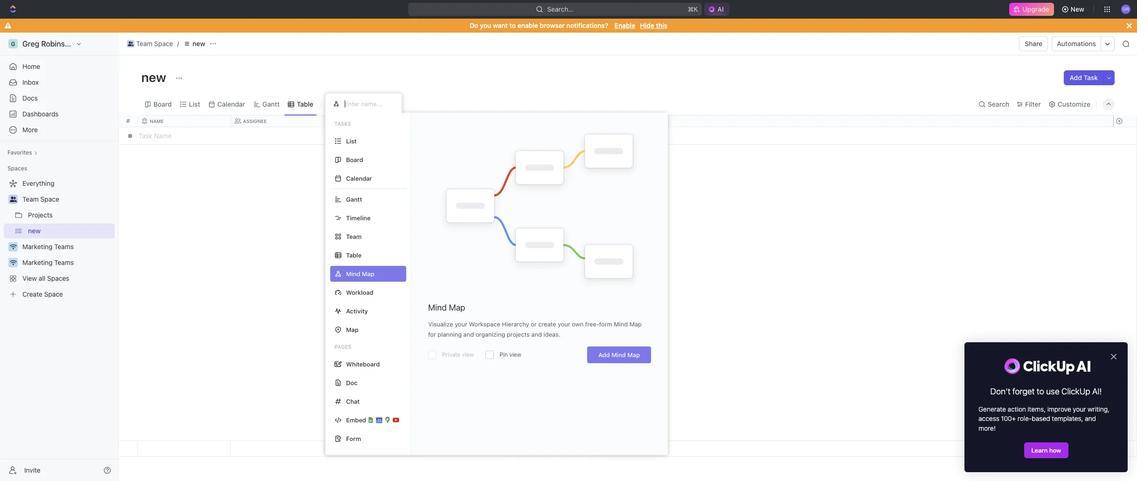 Task type: locate. For each thing, give the bounding box(es) containing it.
1 horizontal spatial calendar
[[346, 175, 372, 182]]

1 horizontal spatial table
[[346, 252, 362, 259]]

to inside × dialog
[[1037, 387, 1045, 397]]

table
[[297, 100, 314, 108], [346, 252, 362, 259]]

workspace
[[469, 321, 501, 329]]

team space link
[[125, 38, 175, 49], [22, 192, 113, 207]]

0 horizontal spatial board
[[154, 100, 172, 108]]

row inside "#" grid
[[138, 116, 604, 127]]

gantt left table link
[[263, 100, 280, 108]]

templates,
[[1052, 415, 1084, 423]]

to
[[510, 21, 516, 29], [1037, 387, 1045, 397]]

view button
[[325, 98, 356, 111]]

1 vertical spatial mind
[[614, 321, 628, 329]]

0 vertical spatial calendar
[[218, 100, 245, 108]]

view right pin in the left of the page
[[510, 352, 522, 359]]

new up the board link
[[141, 70, 169, 85]]

calendar inside calendar link
[[218, 100, 245, 108]]

list right the board link
[[189, 100, 200, 108]]

0 horizontal spatial table
[[297, 100, 314, 108]]

list down tasks
[[346, 137, 357, 145]]

do
[[470, 21, 478, 29]]

add for add mind map
[[599, 352, 610, 359]]

generate action items, improve your writing, access 100+ role-based templates, and more!
[[979, 406, 1112, 433]]

space right user group image
[[40, 196, 59, 203]]

mind
[[428, 303, 447, 313], [614, 321, 628, 329], [612, 352, 626, 359]]

1 vertical spatial team space link
[[22, 192, 113, 207]]

view for private view
[[462, 352, 474, 359]]

board
[[154, 100, 172, 108], [346, 156, 363, 164]]

0 horizontal spatial your
[[455, 321, 467, 329]]

items,
[[1028, 406, 1046, 414]]

private view
[[442, 352, 474, 359]]

1 vertical spatial team space
[[22, 196, 59, 203]]

1 vertical spatial team
[[22, 196, 39, 203]]

mind right the form
[[614, 321, 628, 329]]

automations
[[1057, 40, 1096, 48]]

row group
[[1114, 442, 1137, 457]]

team down "timeline"
[[346, 233, 362, 241]]

1 horizontal spatial view
[[510, 352, 522, 359]]

gantt
[[263, 100, 280, 108], [346, 196, 362, 203]]

× dialog
[[965, 343, 1128, 473]]

table right gantt link
[[297, 100, 314, 108]]

1 horizontal spatial list
[[346, 137, 357, 145]]

1 horizontal spatial space
[[154, 40, 173, 48]]

0 horizontal spatial space
[[40, 196, 59, 203]]

add
[[1070, 74, 1082, 82], [599, 352, 610, 359]]

to right want
[[510, 21, 516, 29]]

pages
[[335, 344, 352, 350]]

generate
[[979, 406, 1006, 414]]

private
[[442, 352, 461, 359]]

free-
[[585, 321, 599, 329]]

dashboards
[[22, 110, 59, 118]]

1 horizontal spatial new
[[193, 40, 205, 48]]

and
[[464, 331, 474, 339], [532, 331, 542, 339], [1085, 415, 1097, 423]]

you
[[480, 21, 491, 29]]

team right user group image
[[22, 196, 39, 203]]

mind down the form
[[612, 352, 626, 359]]

your left own
[[558, 321, 571, 329]]

1 horizontal spatial team
[[136, 40, 152, 48]]

doc
[[346, 380, 358, 387]]

2 horizontal spatial your
[[1073, 406, 1086, 414]]

2 horizontal spatial team
[[346, 233, 362, 241]]

calendar up "timeline"
[[346, 175, 372, 182]]

search button
[[976, 98, 1013, 111]]

board left list link
[[154, 100, 172, 108]]

add inside button
[[1070, 74, 1082, 82]]

timeline
[[346, 214, 371, 222]]

notifications?
[[567, 21, 608, 29]]

view right private
[[462, 352, 474, 359]]

table down "timeline"
[[346, 252, 362, 259]]

0 horizontal spatial team
[[22, 196, 39, 203]]

1 vertical spatial add
[[599, 352, 610, 359]]

Task Name text field
[[139, 128, 1137, 145]]

0 horizontal spatial calendar
[[218, 100, 245, 108]]

inbox link
[[4, 75, 115, 90]]

or
[[531, 321, 537, 329]]

1 vertical spatial new
[[141, 70, 169, 85]]

1 vertical spatial to
[[1037, 387, 1045, 397]]

team
[[136, 40, 152, 48], [22, 196, 39, 203], [346, 233, 362, 241]]

2 view from the left
[[510, 352, 522, 359]]

your up planning
[[455, 321, 467, 329]]

2 horizontal spatial and
[[1085, 415, 1097, 423]]

add mind map
[[599, 352, 640, 359]]

0 vertical spatial list
[[189, 100, 200, 108]]

1 horizontal spatial add
[[1070, 74, 1082, 82]]

your
[[455, 321, 467, 329], [558, 321, 571, 329], [1073, 406, 1086, 414]]

row
[[138, 116, 604, 127]]

enable
[[518, 21, 538, 29]]

1 horizontal spatial team space link
[[125, 38, 175, 49]]

mind inside visualize your workspace hierarchy or create your own free-form mind map for planning and organizing projects and ideas.
[[614, 321, 628, 329]]

0 horizontal spatial to
[[510, 21, 516, 29]]

1 vertical spatial board
[[346, 156, 363, 164]]

your up templates,
[[1073, 406, 1086, 414]]

space left /
[[154, 40, 173, 48]]

search...
[[547, 5, 574, 13]]

row group inside "#" grid
[[1114, 442, 1137, 457]]

0 vertical spatial team space
[[136, 40, 173, 48]]

1 view from the left
[[462, 352, 474, 359]]

1 vertical spatial list
[[346, 137, 357, 145]]

improve
[[1048, 406, 1072, 414]]

space
[[154, 40, 173, 48], [40, 196, 59, 203]]

0 vertical spatial team
[[136, 40, 152, 48]]

do you want to enable browser notifications? enable hide this
[[470, 21, 668, 29]]

0 horizontal spatial view
[[462, 352, 474, 359]]

spaces
[[7, 165, 27, 172]]

sidebar navigation
[[0, 33, 119, 482]]

workload
[[346, 289, 374, 297]]

team right user group icon
[[136, 40, 152, 48]]

create
[[539, 321, 556, 329]]

/
[[177, 40, 179, 48]]

× button
[[1111, 350, 1118, 363]]

Enter name... field
[[344, 100, 394, 108]]

want
[[493, 21, 508, 29]]

and down workspace
[[464, 331, 474, 339]]

0 horizontal spatial add
[[599, 352, 610, 359]]

automations button
[[1053, 37, 1101, 51]]

#
[[126, 118, 130, 125]]

0 vertical spatial add
[[1070, 74, 1082, 82]]

0 horizontal spatial new
[[141, 70, 169, 85]]

calendar right list link
[[218, 100, 245, 108]]

0 vertical spatial board
[[154, 100, 172, 108]]

hierarchy
[[502, 321, 529, 329]]

gantt up "timeline"
[[346, 196, 362, 203]]

form
[[599, 321, 613, 329]]

board down tasks
[[346, 156, 363, 164]]

0 horizontal spatial team space
[[22, 196, 59, 203]]

search
[[988, 100, 1010, 108]]

team space left /
[[136, 40, 173, 48]]

inbox
[[22, 78, 39, 86]]

0 vertical spatial space
[[154, 40, 173, 48]]

1 vertical spatial space
[[40, 196, 59, 203]]

this
[[656, 21, 668, 29]]

and down writing,
[[1085, 415, 1097, 423]]

mind up visualize
[[428, 303, 447, 313]]

view
[[337, 100, 352, 108]]

0 vertical spatial mind
[[428, 303, 447, 313]]

1 horizontal spatial to
[[1037, 387, 1045, 397]]

0 horizontal spatial and
[[464, 331, 474, 339]]

new right /
[[193, 40, 205, 48]]

team space right user group image
[[22, 196, 59, 203]]

2 vertical spatial team
[[346, 233, 362, 241]]

new
[[193, 40, 205, 48], [141, 70, 169, 85]]

view
[[462, 352, 474, 359], [510, 352, 522, 359]]

1 horizontal spatial gantt
[[346, 196, 362, 203]]

to left the use
[[1037, 387, 1045, 397]]

upgrade link
[[1010, 3, 1054, 16]]

more!
[[979, 425, 996, 433]]

calendar
[[218, 100, 245, 108], [346, 175, 372, 182]]

invite
[[24, 467, 40, 475]]

new
[[1071, 5, 1085, 13]]

learn how
[[1032, 447, 1062, 455]]

0 vertical spatial gantt
[[263, 100, 280, 108]]

use
[[1047, 387, 1060, 397]]

docs
[[22, 94, 38, 102]]

add left task
[[1070, 74, 1082, 82]]

and down the or
[[532, 331, 542, 339]]

team inside sidebar navigation
[[22, 196, 39, 203]]

add down the form
[[599, 352, 610, 359]]

0 vertical spatial table
[[297, 100, 314, 108]]

map inside visualize your workspace hierarchy or create your own free-form mind map for planning and organizing projects and ideas.
[[630, 321, 642, 329]]



Task type: describe. For each thing, give the bounding box(es) containing it.
home link
[[4, 59, 115, 74]]

for
[[428, 331, 436, 339]]

⌘k
[[688, 5, 698, 13]]

gantt link
[[261, 98, 280, 111]]

home
[[22, 63, 40, 70]]

hide
[[640, 21, 655, 29]]

dashboards link
[[4, 107, 115, 122]]

ai!
[[1093, 387, 1102, 397]]

team space inside sidebar navigation
[[22, 196, 59, 203]]

list link
[[187, 98, 200, 111]]

user group image
[[10, 197, 17, 202]]

tasks
[[335, 121, 351, 127]]

view for pin view
[[510, 352, 522, 359]]

customize
[[1058, 100, 1091, 108]]

100+
[[1001, 415, 1016, 423]]

docs link
[[4, 91, 115, 106]]

planning
[[438, 331, 462, 339]]

share button
[[1020, 36, 1049, 51]]

clickup
[[1062, 387, 1091, 397]]

chat
[[346, 398, 360, 406]]

enable
[[615, 21, 636, 29]]

task
[[1084, 74, 1098, 82]]

1 horizontal spatial your
[[558, 321, 571, 329]]

×
[[1111, 350, 1118, 363]]

1 horizontal spatial and
[[532, 331, 542, 339]]

browser
[[540, 21, 565, 29]]

0 vertical spatial team space link
[[125, 38, 175, 49]]

whiteboard
[[346, 361, 380, 368]]

don't forget to use clickup ai!
[[991, 387, 1102, 397]]

organizing
[[476, 331, 505, 339]]

# grid
[[119, 116, 1138, 458]]

learn
[[1032, 447, 1048, 455]]

favorites button
[[4, 147, 41, 159]]

access
[[979, 415, 1000, 423]]

own
[[572, 321, 584, 329]]

and inside generate action items, improve your writing, access 100+ role-based templates, and more!
[[1085, 415, 1097, 423]]

add for add task
[[1070, 74, 1082, 82]]

0 vertical spatial new
[[193, 40, 205, 48]]

0 horizontal spatial list
[[189, 100, 200, 108]]

1 vertical spatial gantt
[[346, 196, 362, 203]]

0 horizontal spatial team space link
[[22, 192, 113, 207]]

0 horizontal spatial gantt
[[263, 100, 280, 108]]

board link
[[152, 98, 172, 111]]

favorites
[[7, 149, 32, 156]]

space inside sidebar navigation
[[40, 196, 59, 203]]

customize button
[[1046, 98, 1094, 111]]

new button
[[1058, 2, 1090, 17]]

view button
[[325, 93, 356, 115]]

press space to select this row. row
[[138, 442, 604, 458]]

ideas.
[[544, 331, 561, 339]]

activity
[[346, 308, 368, 315]]

2 vertical spatial mind
[[612, 352, 626, 359]]

table link
[[295, 98, 314, 111]]

1 horizontal spatial team space
[[136, 40, 173, 48]]

forget
[[1013, 387, 1035, 397]]

learn how button
[[1024, 443, 1069, 459]]

1 horizontal spatial board
[[346, 156, 363, 164]]

embed
[[346, 417, 366, 424]]

pin view
[[500, 352, 522, 359]]

mind map
[[428, 303, 465, 313]]

upgrade
[[1023, 5, 1050, 13]]

role-
[[1018, 415, 1032, 423]]

visualize
[[428, 321, 453, 329]]

form
[[346, 436, 361, 443]]

user group image
[[128, 42, 134, 46]]

calendar link
[[216, 98, 245, 111]]

visualize your workspace hierarchy or create your own free-form mind map for planning and organizing projects and ideas.
[[428, 321, 642, 339]]

0 vertical spatial to
[[510, 21, 516, 29]]

share
[[1025, 40, 1043, 48]]

1 vertical spatial table
[[346, 252, 362, 259]]

1 vertical spatial calendar
[[346, 175, 372, 182]]

based
[[1032, 415, 1051, 423]]

action
[[1008, 406, 1026, 414]]

pin
[[500, 352, 508, 359]]

add task
[[1070, 74, 1098, 82]]

your inside generate action items, improve your writing, access 100+ role-based templates, and more!
[[1073, 406, 1086, 414]]

writing,
[[1088, 406, 1110, 414]]

don't
[[991, 387, 1011, 397]]

how
[[1050, 447, 1062, 455]]

projects
[[507, 331, 530, 339]]

new link
[[181, 38, 208, 49]]



Task type: vqa. For each thing, say whether or not it's contained in the screenshot.
Tuesday
no



